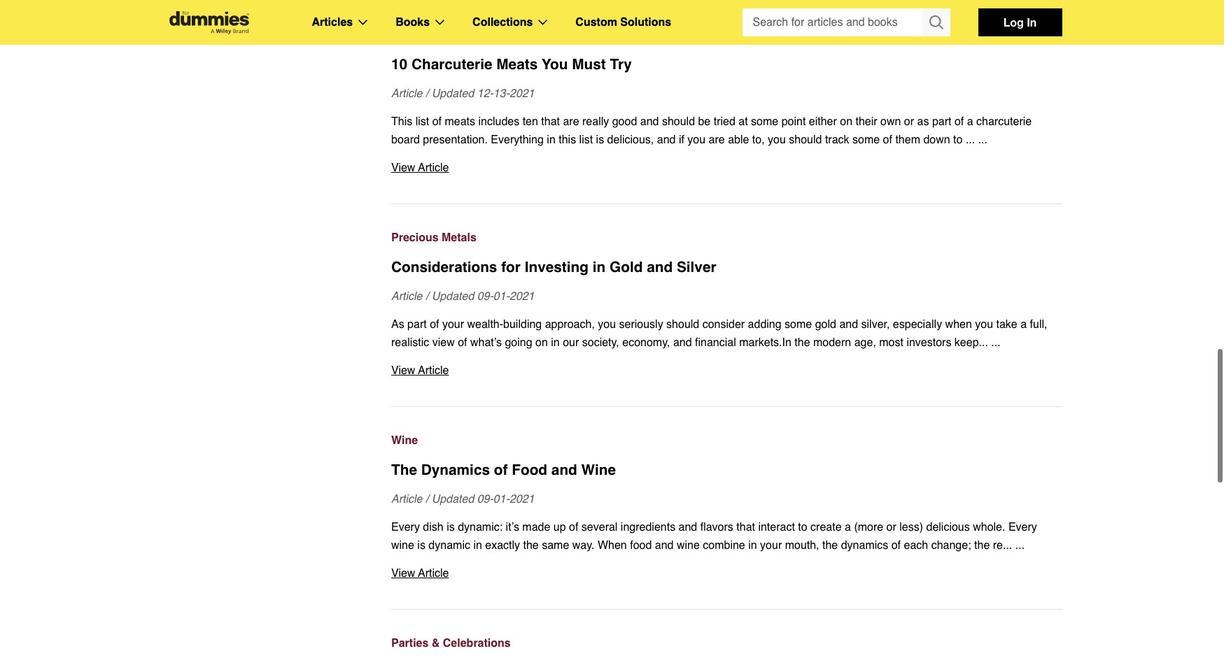 Task type: locate. For each thing, give the bounding box(es) containing it.
on
[[840, 111, 853, 124], [535, 332, 548, 345]]

full,
[[1030, 314, 1047, 327]]

article / updated 09-01-2021 down considerations
[[391, 286, 534, 299]]

to inside this list of meats includes ten that are really good and should be tried at some point either on their own or as part of a charcuterie board presentation. everything in this list is delicious, and if you are able to, you should track some of them down to ...
[[953, 129, 963, 142]]

appetizers link
[[391, 22, 1062, 40]]

combine
[[703, 535, 745, 548]]

article up the this
[[391, 83, 422, 96]]

&
[[432, 633, 440, 646]]

2 horizontal spatial a
[[1021, 314, 1027, 327]]

books
[[396, 16, 430, 29]]

you up the keep...
[[975, 314, 993, 327]]

3 view from the top
[[391, 563, 415, 576]]

log in
[[1003, 15, 1037, 29]]

on inside the as part of your wealth-building approach, you seriously should consider adding some gold and silver, especially when you take a full, realistic view of what's going on in our society, economy, and financial markets.in the modern age, most investors keep...
[[535, 332, 548, 345]]

article up as
[[391, 286, 422, 299]]

2 vertical spatial view article link
[[391, 561, 1062, 579]]

interact
[[758, 517, 795, 530]]

0 vertical spatial view
[[391, 157, 415, 170]]

2 view from the top
[[391, 360, 415, 373]]

1 vertical spatial to
[[798, 517, 808, 530]]

open collections list image
[[539, 20, 548, 25]]

either
[[809, 111, 837, 124]]

try
[[610, 52, 632, 69]]

1 wine from the left
[[391, 535, 414, 548]]

at
[[739, 111, 748, 124]]

1 vertical spatial your
[[760, 535, 782, 548]]

or
[[904, 111, 914, 124], [887, 517, 897, 530]]

list right the this
[[416, 111, 429, 124]]

ingredients
[[621, 517, 676, 530]]

it's
[[506, 517, 519, 530]]

0 vertical spatial some
[[751, 111, 779, 124]]

2 vertical spatial is
[[417, 535, 426, 548]]

are down tried
[[709, 129, 725, 142]]

on right going at bottom
[[535, 332, 548, 345]]

view article link for the dynamics of food and wine
[[391, 561, 1062, 579]]

2021 for meats
[[510, 83, 534, 96]]

are
[[563, 111, 579, 124], [709, 129, 725, 142]]

0 vertical spatial or
[[904, 111, 914, 124]]

09- up dynamic:
[[477, 489, 493, 502]]

view for 10
[[391, 157, 415, 170]]

3 view article from the top
[[391, 563, 449, 576]]

0 horizontal spatial list
[[416, 111, 429, 124]]

2 vertical spatial updated
[[432, 489, 474, 502]]

article / updated 09-01-2021 for for
[[391, 286, 534, 299]]

0 vertical spatial /
[[426, 83, 429, 96]]

part
[[932, 111, 952, 124], [407, 314, 427, 327]]

the down made
[[523, 535, 539, 548]]

or left as
[[904, 111, 914, 124]]

a left full,
[[1021, 314, 1027, 327]]

some up to,
[[751, 111, 779, 124]]

cookie consent banner dialog
[[0, 608, 1224, 659]]

every
[[391, 517, 420, 530], [1009, 517, 1037, 530]]

1 vertical spatial 01-
[[493, 489, 510, 502]]

is right dish
[[447, 517, 455, 530]]

0 vertical spatial to
[[953, 129, 963, 142]]

considerations for investing in gold and silver
[[391, 255, 716, 272]]

0 vertical spatial updated
[[432, 83, 474, 96]]

2 updated from the top
[[432, 286, 474, 299]]

1 horizontal spatial some
[[785, 314, 812, 327]]

or inside every dish is dynamic: it's made up of several ingredients and flavors that interact to create a (more or less) delicious whole. every wine is dynamic in exactly the same way. when food and wine combine in your mouth, the dynamics of each change; the re...
[[887, 517, 897, 530]]

board
[[391, 129, 420, 142]]

1 view article link from the top
[[391, 155, 1062, 173]]

of left food
[[494, 458, 508, 475]]

that inside this list of meats includes ten that are really good and should be tried at some point either on their own or as part of a charcuterie board presentation. everything in this list is delicious, and if you are able to, you should track some of them down to ...
[[541, 111, 560, 124]]

your down the interact
[[760, 535, 782, 548]]

0 vertical spatial part
[[932, 111, 952, 124]]

09-
[[477, 286, 493, 299], [477, 489, 493, 502]]

01-
[[493, 286, 510, 299], [493, 489, 510, 502]]

to,
[[752, 129, 765, 142]]

0 vertical spatial article / updated 09-01-2021
[[391, 286, 534, 299]]

0 vertical spatial is
[[596, 129, 604, 142]]

article down the
[[391, 489, 422, 502]]

0 vertical spatial should
[[662, 111, 695, 124]]

2 / from the top
[[426, 286, 429, 299]]

consider
[[703, 314, 745, 327]]

of right up at left bottom
[[569, 517, 578, 530]]

a up ...
[[967, 111, 973, 124]]

1 view article from the top
[[391, 157, 449, 170]]

you right if
[[688, 129, 706, 142]]

view for considerations
[[391, 360, 415, 373]]

1 horizontal spatial part
[[932, 111, 952, 124]]

the
[[795, 332, 810, 345], [523, 535, 539, 548], [822, 535, 838, 548], [974, 535, 990, 548]]

0 horizontal spatial every
[[391, 517, 420, 530]]

food
[[630, 535, 652, 548]]

you right to,
[[768, 129, 786, 142]]

of left each
[[892, 535, 901, 548]]

1 horizontal spatial or
[[904, 111, 914, 124]]

1 vertical spatial that
[[737, 517, 755, 530]]

to
[[953, 129, 963, 142], [798, 517, 808, 530]]

1 horizontal spatial that
[[737, 517, 755, 530]]

the dynamics of food and wine link
[[391, 456, 1062, 477]]

less)
[[900, 517, 923, 530]]

the down create
[[822, 535, 838, 548]]

1 09- from the top
[[477, 286, 493, 299]]

updated down dynamics on the left bottom of the page
[[432, 489, 474, 502]]

delicious,
[[607, 129, 654, 142]]

change;
[[931, 535, 971, 548]]

1 horizontal spatial every
[[1009, 517, 1037, 530]]

2 view article from the top
[[391, 360, 449, 373]]

delicious
[[926, 517, 970, 530]]

0 horizontal spatial your
[[442, 314, 464, 327]]

0 horizontal spatial a
[[845, 517, 851, 530]]

wine up the
[[391, 430, 418, 443]]

when
[[598, 535, 627, 548]]

wine link
[[391, 428, 1062, 446]]

the dynamics of food and wine
[[391, 458, 616, 475]]

1 vertical spatial 09-
[[477, 489, 493, 502]]

or left less)
[[887, 517, 897, 530]]

0 horizontal spatial or
[[887, 517, 897, 530]]

every up re...
[[1009, 517, 1037, 530]]

09- for for
[[477, 286, 493, 299]]

part inside this list of meats includes ten that are really good and should be tried at some point either on their own or as part of a charcuterie board presentation. everything in this list is delicious, and if you are able to, you should track some of them down to ...
[[932, 111, 952, 124]]

you up society,
[[598, 314, 616, 327]]

1 vertical spatial some
[[853, 129, 880, 142]]

0 vertical spatial that
[[541, 111, 560, 124]]

open book categories image
[[435, 20, 445, 25]]

1 horizontal spatial a
[[967, 111, 973, 124]]

really
[[582, 111, 609, 124]]

/ down charcuterie
[[426, 83, 429, 96]]

as
[[391, 314, 404, 327]]

to up mouth,
[[798, 517, 808, 530]]

food
[[512, 458, 547, 475]]

0 vertical spatial a
[[967, 111, 973, 124]]

and inside 'link'
[[551, 458, 577, 475]]

wine
[[391, 430, 418, 443], [581, 458, 616, 475]]

1 vertical spatial view
[[391, 360, 415, 373]]

should up financial at right
[[666, 314, 699, 327]]

of down own
[[883, 129, 892, 142]]

1 vertical spatial or
[[887, 517, 897, 530]]

1 vertical spatial are
[[709, 129, 725, 142]]

to left ...
[[953, 129, 963, 142]]

custom solutions link
[[576, 13, 671, 31]]

view article link down financial at right
[[391, 358, 1062, 376]]

exactly
[[485, 535, 520, 548]]

wealth-
[[467, 314, 503, 327]]

view article link down able
[[391, 155, 1062, 173]]

same
[[542, 535, 569, 548]]

2021
[[510, 83, 534, 96], [510, 286, 534, 299], [510, 489, 534, 502]]

2021 for of
[[510, 489, 534, 502]]

down
[[924, 129, 950, 142]]

especially
[[893, 314, 942, 327]]

0 horizontal spatial to
[[798, 517, 808, 530]]

view article down board
[[391, 157, 449, 170]]

wine up several
[[581, 458, 616, 475]]

1 view from the top
[[391, 157, 415, 170]]

is down the really
[[596, 129, 604, 142]]

0 horizontal spatial wine
[[391, 430, 418, 443]]

every left dish
[[391, 517, 420, 530]]

/ down considerations
[[426, 286, 429, 299]]

3 updated from the top
[[432, 489, 474, 502]]

2 01- from the top
[[493, 489, 510, 502]]

on left 'their'
[[840, 111, 853, 124]]

01- down for
[[493, 286, 510, 299]]

charcuterie
[[976, 111, 1032, 124]]

2 horizontal spatial is
[[596, 129, 604, 142]]

1 every from the left
[[391, 517, 420, 530]]

to inside every dish is dynamic: it's made up of several ingredients and flavors that interact to create a (more or less) delicious whole. every wine is dynamic in exactly the same way. when food and wine combine in your mouth, the dynamics of each change; the re...
[[798, 517, 808, 530]]

in left this
[[547, 129, 556, 142]]

updated up meats
[[432, 83, 474, 96]]

wine left the dynamic
[[391, 535, 414, 548]]

2 vertical spatial should
[[666, 314, 699, 327]]

some left gold
[[785, 314, 812, 327]]

2 vertical spatial view
[[391, 563, 415, 576]]

1 horizontal spatial on
[[840, 111, 853, 124]]

0 horizontal spatial is
[[417, 535, 426, 548]]

1 horizontal spatial wine
[[677, 535, 700, 548]]

1 vertical spatial updated
[[432, 286, 474, 299]]

view article link for 10 charcuterie meats you must try
[[391, 155, 1062, 173]]

in
[[547, 129, 556, 142], [593, 255, 606, 272], [551, 332, 560, 345], [473, 535, 482, 548], [748, 535, 757, 548]]

precious metals link
[[391, 225, 1062, 243]]

1 horizontal spatial are
[[709, 129, 725, 142]]

your up view on the bottom of the page
[[442, 314, 464, 327]]

2 vertical spatial /
[[426, 489, 429, 502]]

1 vertical spatial on
[[535, 332, 548, 345]]

2 vertical spatial some
[[785, 314, 812, 327]]

this
[[559, 129, 576, 142]]

should down point
[[789, 129, 822, 142]]

2 2021 from the top
[[510, 286, 534, 299]]

1 vertical spatial wine
[[581, 458, 616, 475]]

13-
[[493, 83, 510, 96]]

logo image
[[162, 11, 256, 34]]

is
[[596, 129, 604, 142], [447, 517, 455, 530], [417, 535, 426, 548]]

list right this
[[579, 129, 593, 142]]

own
[[881, 111, 901, 124]]

this list of meats includes ten that are really good and should be tried at some point either on their own or as part of a charcuterie board presentation. everything in this list is delicious, and if you are able to, you should track some of them down to ...
[[391, 111, 1032, 142]]

building
[[503, 314, 542, 327]]

should up if
[[662, 111, 695, 124]]

your
[[442, 314, 464, 327], [760, 535, 782, 548]]

01- down the dynamics of food and wine
[[493, 489, 510, 502]]

view article link for considerations for investing in gold and silver
[[391, 358, 1062, 376]]

2021 up building
[[510, 286, 534, 299]]

0 vertical spatial your
[[442, 314, 464, 327]]

1 vertical spatial is
[[447, 517, 455, 530]]

2 article / updated 09-01-2021 from the top
[[391, 489, 534, 502]]

0 vertical spatial 2021
[[510, 83, 534, 96]]

article down view on the bottom of the page
[[418, 360, 449, 373]]

parties & celebrations link
[[391, 631, 1062, 649]]

that right ten
[[541, 111, 560, 124]]

1 vertical spatial a
[[1021, 314, 1027, 327]]

/ up dish
[[426, 489, 429, 502]]

a left (more
[[845, 517, 851, 530]]

1 vertical spatial article / updated 09-01-2021
[[391, 489, 534, 502]]

0 vertical spatial on
[[840, 111, 853, 124]]

09- up wealth-
[[477, 286, 493, 299]]

0 horizontal spatial that
[[541, 111, 560, 124]]

in right combine
[[748, 535, 757, 548]]

0 vertical spatial wine
[[391, 430, 418, 443]]

of inside the dynamics of food and wine 'link'
[[494, 458, 508, 475]]

investing
[[525, 255, 589, 272]]

article / updated 09-01-2021 down dynamics on the left bottom of the page
[[391, 489, 534, 502]]

3 2021 from the top
[[510, 489, 534, 502]]

01- for dynamics
[[493, 489, 510, 502]]

2021 up it's
[[510, 489, 534, 502]]

wine left combine
[[677, 535, 700, 548]]

2 view article link from the top
[[391, 358, 1062, 376]]

0 vertical spatial list
[[416, 111, 429, 124]]

are up this
[[563, 111, 579, 124]]

article / updated 09-01-2021 for dynamics
[[391, 489, 534, 502]]

1 2021 from the top
[[510, 83, 534, 96]]

custom solutions
[[576, 16, 671, 29]]

0 horizontal spatial wine
[[391, 535, 414, 548]]

0 horizontal spatial on
[[535, 332, 548, 345]]

everything
[[491, 129, 544, 142]]

some down 'their'
[[853, 129, 880, 142]]

is down dish
[[417, 535, 426, 548]]

of
[[432, 111, 442, 124], [955, 111, 964, 124], [883, 129, 892, 142], [430, 314, 439, 327], [458, 332, 467, 345], [494, 458, 508, 475], [569, 517, 578, 530], [892, 535, 901, 548]]

view article link down combine
[[391, 561, 1062, 579]]

2021 for investing
[[510, 286, 534, 299]]

1 horizontal spatial your
[[760, 535, 782, 548]]

0 horizontal spatial some
[[751, 111, 779, 124]]

that inside every dish is dynamic: it's made up of several ingredients and flavors that interact to create a (more or less) delicious whole. every wine is dynamic in exactly the same way. when food and wine combine in your mouth, the dynamics of each change; the re...
[[737, 517, 755, 530]]

/ for the
[[426, 489, 429, 502]]

...
[[966, 129, 975, 142]]

1 vertical spatial view article
[[391, 360, 449, 373]]

2 vertical spatial 2021
[[510, 489, 534, 502]]

updated for charcuterie
[[432, 83, 474, 96]]

2 vertical spatial view article
[[391, 563, 449, 576]]

1 horizontal spatial wine
[[581, 458, 616, 475]]

ten
[[523, 111, 538, 124]]

3 / from the top
[[426, 489, 429, 502]]

1 vertical spatial 2021
[[510, 286, 534, 299]]

1 vertical spatial part
[[407, 314, 427, 327]]

1 / from the top
[[426, 83, 429, 96]]

be
[[698, 111, 711, 124]]

2 vertical spatial a
[[845, 517, 851, 530]]

1 updated from the top
[[432, 83, 474, 96]]

0 vertical spatial 09-
[[477, 286, 493, 299]]

2 09- from the top
[[477, 489, 493, 502]]

1 01- from the top
[[493, 286, 510, 299]]

1 horizontal spatial to
[[953, 129, 963, 142]]

view article down realistic on the left bottom of the page
[[391, 360, 449, 373]]

you
[[688, 129, 706, 142], [768, 129, 786, 142], [598, 314, 616, 327], [975, 314, 993, 327]]

group
[[742, 8, 950, 36]]

point
[[782, 111, 806, 124]]

gold
[[815, 314, 836, 327]]

the left modern
[[795, 332, 810, 345]]

1 vertical spatial view article link
[[391, 358, 1062, 376]]

2021 up ten
[[510, 83, 534, 96]]

in left our
[[551, 332, 560, 345]]

0 vertical spatial 01-
[[493, 286, 510, 299]]

0 horizontal spatial part
[[407, 314, 427, 327]]

3 view article link from the top
[[391, 561, 1062, 579]]

0 vertical spatial view article
[[391, 157, 449, 170]]

0 horizontal spatial are
[[563, 111, 579, 124]]

that up combine
[[737, 517, 755, 530]]

view article down the dynamic
[[391, 563, 449, 576]]

in down dynamic:
[[473, 535, 482, 548]]

updated down considerations
[[432, 286, 474, 299]]

1 article / updated 09-01-2021 from the top
[[391, 286, 534, 299]]

should inside the as part of your wealth-building approach, you seriously should consider adding some gold and silver, especially when you take a full, realistic view of what's going on in our society, economy, and financial markets.in the modern age, most investors keep...
[[666, 314, 699, 327]]

1 vertical spatial /
[[426, 286, 429, 299]]

a inside the as part of your wealth-building approach, you seriously should consider adding some gold and silver, especially when you take a full, realistic view of what's going on in our society, economy, and financial markets.in the modern age, most investors keep...
[[1021, 314, 1027, 327]]

1 horizontal spatial list
[[579, 129, 593, 142]]

0 vertical spatial view article link
[[391, 155, 1062, 173]]



Task type: describe. For each thing, give the bounding box(es) containing it.
2 horizontal spatial some
[[853, 129, 880, 142]]

of right view on the bottom of the page
[[458, 332, 467, 345]]

you
[[542, 52, 568, 69]]

your inside every dish is dynamic: it's made up of several ingredients and flavors that interact to create a (more or less) delicious whole. every wine is dynamic in exactly the same way. when food and wine combine in your mouth, the dynamics of each change; the re...
[[760, 535, 782, 548]]

2 every from the left
[[1009, 517, 1037, 530]]

in inside this list of meats includes ten that are really good and should be tried at some point either on their own or as part of a charcuterie board presentation. everything in this list is delicious, and if you are able to, you should track some of them down to ...
[[547, 129, 556, 142]]

10 charcuterie meats you must try
[[391, 52, 632, 69]]

if
[[679, 129, 684, 142]]

view for the
[[391, 563, 415, 576]]

financial
[[695, 332, 736, 345]]

log
[[1003, 15, 1024, 29]]

/ for considerations
[[426, 286, 429, 299]]

dynamics
[[421, 458, 490, 475]]

made
[[522, 517, 550, 530]]

most
[[879, 332, 904, 345]]

1 horizontal spatial is
[[447, 517, 455, 530]]

your inside the as part of your wealth-building approach, you seriously should consider adding some gold and silver, especially when you take a full, realistic view of what's going on in our society, economy, and financial markets.in the modern age, most investors keep...
[[442, 314, 464, 327]]

presentation.
[[423, 129, 488, 142]]

meats
[[445, 111, 475, 124]]

of up view on the bottom of the page
[[430, 314, 439, 327]]

solutions
[[620, 16, 671, 29]]

as
[[917, 111, 929, 124]]

in inside the as part of your wealth-building approach, you seriously should consider adding some gold and silver, especially when you take a full, realistic view of what's going on in our society, economy, and financial markets.in the modern age, most investors keep...
[[551, 332, 560, 345]]

way.
[[572, 535, 595, 548]]

log in link
[[978, 8, 1062, 36]]

1 vertical spatial list
[[579, 129, 593, 142]]

precious metals
[[391, 227, 477, 240]]

view article for the
[[391, 563, 449, 576]]

wine inside 'link'
[[581, 458, 616, 475]]

01- for for
[[493, 286, 510, 299]]

dish
[[423, 517, 444, 530]]

investors
[[907, 332, 952, 345]]

10 charcuterie meats you must try link
[[391, 50, 1062, 71]]

or inside this list of meats includes ten that are really good and should be tried at some point either on their own or as part of a charcuterie board presentation. everything in this list is delicious, and if you are able to, you should track some of them down to ...
[[904, 111, 914, 124]]

includes
[[478, 111, 520, 124]]

updated for for
[[432, 286, 474, 299]]

track
[[825, 129, 849, 142]]

collections
[[473, 16, 533, 29]]

/ for 10
[[426, 83, 429, 96]]

a inside every dish is dynamic: it's made up of several ingredients and flavors that interact to create a (more or less) delicious whole. every wine is dynamic in exactly the same way. when food and wine combine in your mouth, the dynamics of each change; the re...
[[845, 517, 851, 530]]

article down the dynamic
[[418, 563, 449, 576]]

for
[[501, 255, 521, 272]]

flavors
[[700, 517, 733, 530]]

considerations for investing in gold and silver link
[[391, 253, 1062, 274]]

0 vertical spatial are
[[563, 111, 579, 124]]

on inside this list of meats includes ten that are really good and should be tried at some point either on their own or as part of a charcuterie board presentation. everything in this list is delicious, and if you are able to, you should track some of them down to ...
[[840, 111, 853, 124]]

age,
[[854, 332, 876, 345]]

our
[[563, 332, 579, 345]]

gold
[[610, 255, 643, 272]]

custom
[[576, 16, 617, 29]]

them
[[896, 129, 920, 142]]

going
[[505, 332, 532, 345]]

2 wine from the left
[[677, 535, 700, 548]]

(more
[[854, 517, 883, 530]]

open article categories image
[[359, 20, 368, 25]]

must
[[572, 52, 606, 69]]

silver
[[677, 255, 716, 272]]

take
[[996, 314, 1018, 327]]

good
[[612, 111, 637, 124]]

article / updated 12-13-2021
[[391, 83, 534, 96]]

society,
[[582, 332, 619, 345]]

tried
[[714, 111, 736, 124]]

every dish is dynamic: it's made up of several ingredients and flavors that interact to create a (more or less) delicious whole. every wine is dynamic in exactly the same way. when food and wine combine in your mouth, the dynamics of each change; the re...
[[391, 517, 1037, 548]]

parties & celebrations
[[391, 633, 511, 646]]

as part of your wealth-building approach, you seriously should consider adding some gold and silver, especially when you take a full, realistic view of what's going on in our society, economy, and financial markets.in the modern age, most investors keep...
[[391, 314, 1047, 345]]

when
[[945, 314, 972, 327]]

article down presentation.
[[418, 157, 449, 170]]

some inside the as part of your wealth-building approach, you seriously should consider adding some gold and silver, especially when you take a full, realistic view of what's going on in our society, economy, and financial markets.in the modern age, most investors keep...
[[785, 314, 812, 327]]

Search for articles and books text field
[[742, 8, 924, 36]]

realistic
[[391, 332, 429, 345]]

updated for dynamics
[[432, 489, 474, 502]]

dynamic
[[429, 535, 470, 548]]

dynamics
[[841, 535, 888, 548]]

metals
[[442, 227, 477, 240]]

meats
[[496, 52, 538, 69]]

mouth,
[[785, 535, 819, 548]]

view article for considerations
[[391, 360, 449, 373]]

a inside this list of meats includes ten that are really good and should be tried at some point either on their own or as part of a charcuterie board presentation. everything in this list is delicious, and if you are able to, you should track some of them down to ...
[[967, 111, 973, 124]]

appetizers
[[391, 24, 449, 37]]

dynamic:
[[458, 517, 503, 530]]

in left gold
[[593, 255, 606, 272]]

economy,
[[622, 332, 670, 345]]

up
[[554, 517, 566, 530]]

whole.
[[973, 517, 1005, 530]]

seriously
[[619, 314, 663, 327]]

several
[[582, 517, 618, 530]]

adding
[[748, 314, 782, 327]]

markets.in
[[739, 332, 792, 345]]

celebrations
[[443, 633, 511, 646]]

approach,
[[545, 314, 595, 327]]

articles
[[312, 16, 353, 29]]

modern
[[813, 332, 851, 345]]

create
[[811, 517, 842, 530]]

the
[[391, 458, 417, 475]]

part inside the as part of your wealth-building approach, you seriously should consider adding some gold and silver, especially when you take a full, realistic view of what's going on in our society, economy, and financial markets.in the modern age, most investors keep...
[[407, 314, 427, 327]]

09- for dynamics
[[477, 489, 493, 502]]

view article for 10
[[391, 157, 449, 170]]

10
[[391, 52, 407, 69]]

parties
[[391, 633, 429, 646]]

keep...
[[955, 332, 988, 345]]

re...
[[993, 535, 1012, 548]]

of right as
[[955, 111, 964, 124]]

the down whole. at the bottom of the page
[[974, 535, 990, 548]]

of left meats
[[432, 111, 442, 124]]

each
[[904, 535, 928, 548]]

the inside the as part of your wealth-building approach, you seriously should consider adding some gold and silver, especially when you take a full, realistic view of what's going on in our society, economy, and financial markets.in the modern age, most investors keep...
[[795, 332, 810, 345]]

is inside this list of meats includes ten that are really good and should be tried at some point either on their own or as part of a charcuterie board presentation. everything in this list is delicious, and if you are able to, you should track some of them down to ...
[[596, 129, 604, 142]]

1 vertical spatial should
[[789, 129, 822, 142]]

what's
[[470, 332, 502, 345]]

this
[[391, 111, 412, 124]]

able
[[728, 129, 749, 142]]



Task type: vqa. For each thing, say whether or not it's contained in the screenshot.
Cookie Consent Banner dialog
yes



